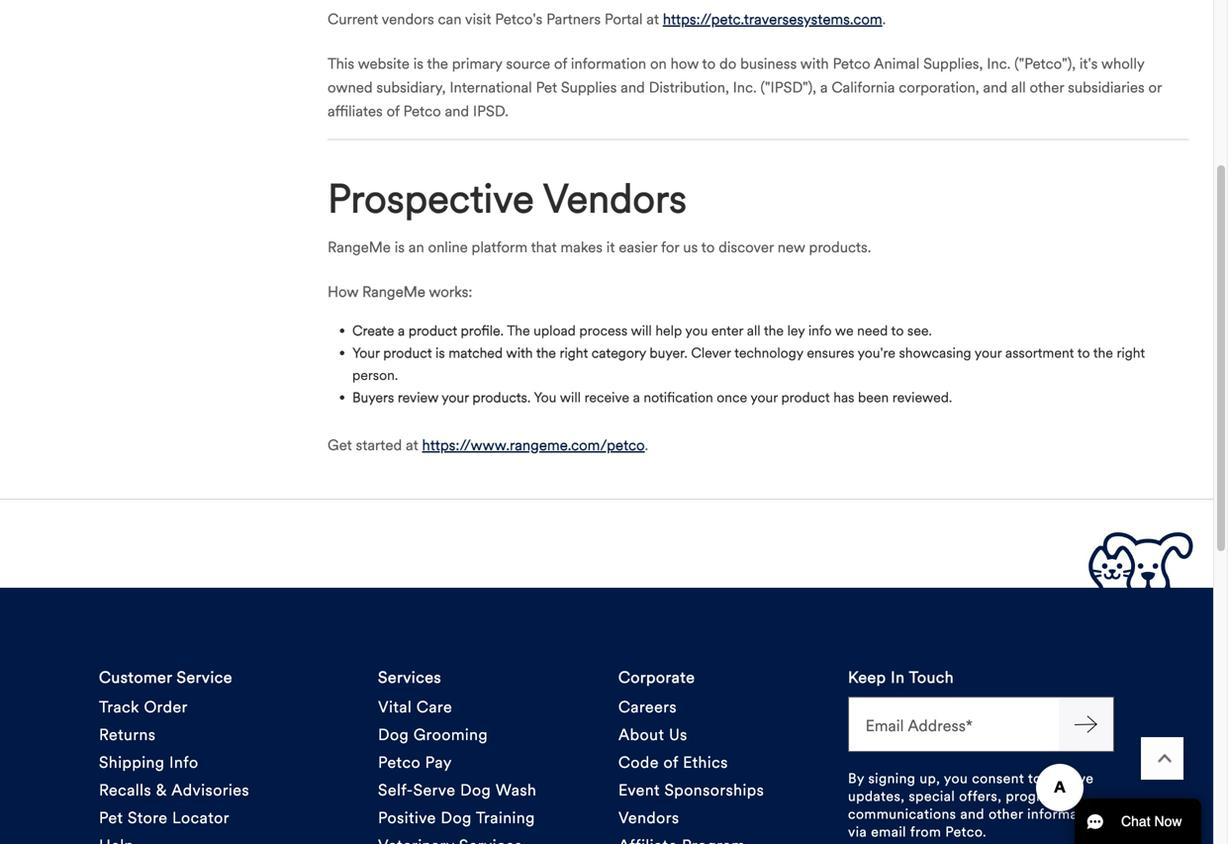 Task type: vqa. For each thing, say whether or not it's contained in the screenshot.
Harnesses
no



Task type: describe. For each thing, give the bounding box(es) containing it.
and right the supplies
[[621, 78, 645, 97]]

been
[[858, 389, 889, 406]]

care
[[417, 698, 453, 717]]

how
[[328, 283, 359, 301]]

positive dog training link
[[378, 805, 535, 833]]

receive for to
[[1046, 770, 1094, 788]]

buyers
[[352, 389, 394, 406]]

by signing up, you consent to receive updates, special offers, program communications and other information via email from petco.
[[848, 770, 1104, 841]]

0 horizontal spatial with
[[506, 344, 533, 362]]

careers about us code of ethics event sponsorships vendors
[[619, 698, 764, 828]]

0 horizontal spatial is
[[395, 238, 405, 256]]

about
[[619, 726, 665, 745]]

assortment
[[1006, 344, 1074, 362]]

vendors
[[382, 10, 434, 28]]

animal
[[874, 55, 920, 73]]

current vendors can visit petco's partners portal at https://petc.traversesystems.com .
[[328, 10, 886, 28]]

how rangeme works:
[[328, 283, 472, 301]]

0 horizontal spatial you
[[685, 322, 708, 340]]

this website is the primary source of information on how to do business with petco animal supplies, inc. ("petco"), it's wholly owned subsidiary, international pet supplies and distribution, inc. ("ipsd"), a california corporation, and all other subsidiaries or affiliates of petco and ipsd.
[[328, 55, 1162, 120]]

supplies
[[561, 78, 617, 97]]

https://www.rangeme.com/petco
[[422, 436, 645, 454]]

returns
[[99, 726, 156, 745]]

the left ley
[[764, 322, 784, 340]]

a inside "this website is the primary source of information on how to do business with petco animal supplies, inc. ("petco"), it's wholly owned subsidiary, international pet supplies and distribution, inc. ("ipsd"), a california corporation, and all other subsidiaries or affiliates of petco and ipsd."
[[820, 78, 828, 97]]

showcasing
[[899, 344, 972, 362]]

buyers review your products. you will receive a notification once your product has been reviewed.
[[352, 389, 953, 406]]

offers,
[[959, 788, 1002, 805]]

1 vertical spatial all
[[747, 322, 761, 340]]

1 vertical spatial inc.
[[733, 78, 757, 97]]

email
[[871, 824, 907, 841]]

code
[[619, 753, 659, 773]]

consent
[[972, 770, 1025, 788]]

1 vertical spatial product
[[383, 344, 432, 362]]

store
[[128, 809, 168, 828]]

it
[[607, 238, 615, 256]]

platform
[[472, 238, 528, 256]]

and inside the by signing up, you consent to receive updates, special offers, program communications and other information via email from petco.
[[961, 806, 985, 823]]

started
[[356, 436, 402, 454]]

petco's
[[495, 10, 543, 28]]

about us link
[[619, 722, 688, 750]]

notification
[[644, 389, 713, 406]]

is for product
[[436, 344, 445, 362]]

an
[[409, 238, 424, 256]]

you're
[[858, 344, 896, 362]]

rangeme is an online platform that makes it easier for us to discover new products.
[[328, 238, 871, 256]]

customer
[[99, 668, 172, 688]]

do
[[720, 55, 737, 73]]

and right corporation,
[[983, 78, 1008, 97]]

easier
[[619, 238, 658, 256]]

it's
[[1080, 55, 1098, 73]]

or
[[1149, 78, 1162, 97]]

upload
[[534, 322, 576, 340]]

california
[[832, 78, 895, 97]]

training
[[476, 809, 535, 828]]

1 vertical spatial dog
[[460, 781, 491, 801]]

vital care link
[[378, 694, 453, 722]]

order
[[144, 698, 188, 717]]

information inside the by signing up, you consent to receive updates, special offers, program communications and other information via email from petco.
[[1028, 806, 1104, 823]]

process
[[580, 322, 628, 340]]

by
[[848, 770, 865, 788]]

0 vertical spatial .
[[883, 10, 886, 28]]

distribution,
[[649, 78, 729, 97]]

makes
[[561, 238, 603, 256]]

positive
[[378, 809, 436, 828]]

("petco"),
[[1015, 55, 1076, 73]]

your inside clever technology ensures you're showcasing your assortment to the right person.
[[975, 344, 1002, 362]]

2 vertical spatial dog
[[441, 809, 472, 828]]

shipping info link
[[99, 750, 199, 777]]

0 horizontal spatial a
[[398, 322, 405, 340]]

to inside the by signing up, you consent to receive updates, special offers, program communications and other information via email from petco.
[[1028, 770, 1042, 788]]

subsidiaries
[[1068, 78, 1145, 97]]

0 horizontal spatial will
[[560, 389, 581, 406]]

visit
[[465, 10, 491, 28]]

review
[[398, 389, 439, 406]]

create a product profile. the upload process will help you enter all the ley info we need to see.
[[352, 322, 932, 340]]

0 vertical spatial product
[[409, 322, 457, 340]]

up,
[[920, 770, 941, 788]]

prospective
[[328, 175, 534, 223]]

ensures
[[807, 344, 855, 362]]

pet store locator link
[[99, 805, 230, 833]]

1 horizontal spatial inc.
[[987, 55, 1011, 73]]

current
[[328, 10, 378, 28]]

buyer.
[[650, 344, 688, 362]]

affiliates
[[328, 102, 383, 120]]

on
[[650, 55, 667, 73]]

prospective vendors
[[328, 175, 687, 223]]

signing
[[869, 770, 916, 788]]

for
[[661, 238, 679, 256]]

profile.
[[461, 322, 504, 340]]

keep in touch
[[848, 668, 954, 688]]

international
[[450, 78, 532, 97]]

we
[[835, 322, 854, 340]]

petco pay link
[[378, 750, 452, 777]]

via
[[848, 824, 867, 841]]

grooming
[[414, 726, 488, 745]]

owned
[[328, 78, 373, 97]]

the down upload
[[536, 344, 556, 362]]

to left see.
[[891, 322, 904, 340]]

other inside the by signing up, you consent to receive updates, special offers, program communications and other information via email from petco.
[[989, 806, 1024, 823]]

pet inside track order returns shipping info recalls & advisories pet store locator
[[99, 809, 123, 828]]

online
[[428, 238, 468, 256]]

reviewed.
[[893, 389, 953, 406]]

0 horizontal spatial of
[[387, 102, 400, 120]]

right inside clever technology ensures you're showcasing your assortment to the right person.
[[1117, 344, 1146, 362]]

dog grooming link
[[378, 722, 488, 750]]

vital
[[378, 698, 412, 717]]



Task type: locate. For each thing, give the bounding box(es) containing it.
all right enter
[[747, 322, 761, 340]]

can
[[438, 10, 462, 28]]

None email field
[[848, 697, 1059, 752]]

1 horizontal spatial will
[[631, 322, 652, 340]]

1 vertical spatial petco
[[403, 102, 441, 120]]

wholly
[[1102, 55, 1145, 73]]

1 horizontal spatial a
[[633, 389, 640, 406]]

1 horizontal spatial products.
[[809, 238, 871, 256]]

2 right from the left
[[1117, 344, 1146, 362]]

2 vertical spatial a
[[633, 389, 640, 406]]

1 vertical spatial pet
[[99, 809, 123, 828]]

is inside "this website is the primary source of information on how to do business with petco animal supplies, inc. ("petco"), it's wholly owned subsidiary, international pet supplies and distribution, inc. ("ipsd"), a california corporation, and all other subsidiaries or affiliates of petco and ipsd."
[[413, 55, 424, 73]]

is left matched
[[436, 344, 445, 362]]

person.
[[352, 367, 398, 384]]

1 horizontal spatial is
[[413, 55, 424, 73]]

get started at https://www.rangeme.com/petco .
[[328, 436, 649, 454]]

1 vertical spatial .
[[645, 436, 649, 454]]

0 vertical spatial petco
[[833, 55, 871, 73]]

0 vertical spatial dog
[[378, 726, 409, 745]]

0 vertical spatial will
[[631, 322, 652, 340]]

petco down subsidiary, at the left top of page
[[403, 102, 441, 120]]

right down upload
[[560, 344, 588, 362]]

careers
[[619, 698, 677, 717]]

1 horizontal spatial you
[[944, 770, 968, 788]]

special
[[909, 788, 955, 805]]

recalls & advisories link
[[99, 777, 250, 805]]

self-serve dog wash link
[[378, 777, 537, 805]]

technology
[[735, 344, 804, 362]]

information down program
[[1028, 806, 1104, 823]]

product
[[409, 322, 457, 340], [383, 344, 432, 362], [781, 389, 830, 406]]

track
[[99, 698, 139, 717]]

2 vertical spatial of
[[664, 753, 679, 773]]

and up petco.
[[961, 806, 985, 823]]

clever technology ensures you're showcasing your assortment to the right person.
[[352, 344, 1146, 384]]

help
[[656, 322, 682, 340]]

vendors inside careers about us code of ethics event sponsorships vendors
[[619, 809, 680, 828]]

1 vertical spatial rangeme
[[362, 283, 426, 301]]

works:
[[429, 283, 472, 301]]

0 horizontal spatial at
[[406, 436, 418, 454]]

. up animal
[[883, 10, 886, 28]]

will left help
[[631, 322, 652, 340]]

your right review
[[442, 389, 469, 406]]

sponsorships
[[665, 781, 764, 801]]

petco.
[[946, 824, 987, 841]]

vendors up it
[[543, 175, 687, 223]]

1 vertical spatial you
[[944, 770, 968, 788]]

vendors down event
[[619, 809, 680, 828]]

https://petc.traversesystems.com link
[[663, 7, 883, 31]]

of inside careers about us code of ethics event sponsorships vendors
[[664, 753, 679, 773]]

petco up self-
[[378, 753, 421, 773]]

1 right from the left
[[560, 344, 588, 362]]

all inside "this website is the primary source of information on how to do business with petco animal supplies, inc. ("petco"), it's wholly owned subsidiary, international pet supplies and distribution, inc. ("ipsd"), a california corporation, and all other subsidiaries or affiliates of petco and ipsd."
[[1012, 78, 1026, 97]]

at right portal on the top of page
[[647, 10, 659, 28]]

with inside "this website is the primary source of information on how to do business with petco animal supplies, inc. ("petco"), it's wholly owned subsidiary, international pet supplies and distribution, inc. ("ipsd"), a california corporation, and all other subsidiaries or affiliates of petco and ipsd."
[[801, 55, 829, 73]]

recalls
[[99, 781, 152, 801]]

product left has
[[781, 389, 830, 406]]

with down the
[[506, 344, 533, 362]]

0 horizontal spatial right
[[560, 344, 588, 362]]

2 vertical spatial petco
[[378, 753, 421, 773]]

product down works:
[[409, 322, 457, 340]]

1 vertical spatial of
[[387, 102, 400, 120]]

dog up positive dog training link
[[460, 781, 491, 801]]

code of ethics link
[[619, 750, 728, 777]]

a right ("ipsd"),
[[820, 78, 828, 97]]

0 vertical spatial information
[[571, 55, 647, 73]]

program
[[1006, 788, 1062, 805]]

0 horizontal spatial receive
[[585, 389, 630, 406]]

need
[[857, 322, 888, 340]]

0 vertical spatial at
[[647, 10, 659, 28]]

1 vertical spatial will
[[560, 389, 581, 406]]

petco up california
[[833, 55, 871, 73]]

from
[[911, 824, 942, 841]]

advisories
[[171, 781, 250, 801]]

0 vertical spatial receive
[[585, 389, 630, 406]]

to right us on the top right
[[702, 238, 715, 256]]

the inside clever technology ensures you're showcasing your assortment to the right person.
[[1094, 344, 1114, 362]]

inc. down do
[[733, 78, 757, 97]]

0 horizontal spatial .
[[645, 436, 649, 454]]

at right the started at the left bottom
[[406, 436, 418, 454]]

1 horizontal spatial with
[[801, 55, 829, 73]]

a left "notification" on the right top
[[633, 389, 640, 406]]

0 vertical spatial pet
[[536, 78, 557, 97]]

0 vertical spatial vendors
[[543, 175, 687, 223]]

supplies,
[[924, 55, 983, 73]]

1 horizontal spatial of
[[554, 55, 567, 73]]

1 vertical spatial information
[[1028, 806, 1104, 823]]

pet down source on the top left
[[536, 78, 557, 97]]

receive down category
[[585, 389, 630, 406]]

your left assortment
[[975, 344, 1002, 362]]

0 horizontal spatial your
[[442, 389, 469, 406]]

0 vertical spatial is
[[413, 55, 424, 73]]

pet down recalls
[[99, 809, 123, 828]]

receive inside the by signing up, you consent to receive updates, special offers, program communications and other information via email from petco.
[[1046, 770, 1094, 788]]

receive up program
[[1046, 770, 1094, 788]]

rangeme up create
[[362, 283, 426, 301]]

that
[[531, 238, 557, 256]]

you up clever
[[685, 322, 708, 340]]

0 vertical spatial all
[[1012, 78, 1026, 97]]

is left an
[[395, 238, 405, 256]]

1 horizontal spatial pet
[[536, 78, 557, 97]]

receive
[[585, 389, 630, 406], [1046, 770, 1094, 788]]

all down ("petco"),
[[1012, 78, 1026, 97]]

your
[[352, 344, 380, 362]]

products. left you
[[473, 389, 531, 406]]

serve
[[413, 781, 456, 801]]

you
[[685, 322, 708, 340], [944, 770, 968, 788]]

0 vertical spatial a
[[820, 78, 828, 97]]

locator
[[172, 809, 230, 828]]

submit email address image
[[1075, 713, 1098, 737]]

0 vertical spatial products.
[[809, 238, 871, 256]]

1 horizontal spatial your
[[751, 389, 778, 406]]

corporate
[[619, 668, 695, 688]]

of down subsidiary, at the left top of page
[[387, 102, 400, 120]]

a right create
[[398, 322, 405, 340]]

communications
[[848, 806, 957, 823]]

right right assortment
[[1117, 344, 1146, 362]]

2 horizontal spatial your
[[975, 344, 1002, 362]]

0 horizontal spatial other
[[989, 806, 1024, 823]]

right
[[560, 344, 588, 362], [1117, 344, 1146, 362]]

this
[[328, 55, 354, 73]]

2 horizontal spatial a
[[820, 78, 828, 97]]

arrow right 12 button
[[1059, 697, 1115, 752]]

products. right new
[[809, 238, 871, 256]]

shipping
[[99, 753, 165, 773]]

pet inside "this website is the primary source of information on how to do business with petco animal supplies, inc. ("petco"), it's wholly owned subsidiary, international pet supplies and distribution, inc. ("ipsd"), a california corporation, and all other subsidiaries or affiliates of petco and ipsd."
[[536, 78, 557, 97]]

other inside "this website is the primary source of information on how to do business with petco animal supplies, inc. ("petco"), it's wholly owned subsidiary, international pet supplies and distribution, inc. ("ipsd"), a california corporation, and all other subsidiaries or affiliates of petco and ipsd."
[[1030, 78, 1064, 97]]

to right assortment
[[1078, 344, 1090, 362]]

0 vertical spatial rangeme
[[328, 238, 391, 256]]

1 vertical spatial receive
[[1046, 770, 1094, 788]]

subsidiary,
[[377, 78, 446, 97]]

business
[[741, 55, 797, 73]]

information inside "this website is the primary source of information on how to do business with petco animal supplies, inc. ("petco"), it's wholly owned subsidiary, international pet supplies and distribution, inc. ("ipsd"), a california corporation, and all other subsidiaries or affiliates of petco and ipsd."
[[571, 55, 647, 73]]

other down offers,
[[989, 806, 1024, 823]]

is up subsidiary, at the left top of page
[[413, 55, 424, 73]]

1 vertical spatial vendors
[[619, 809, 680, 828]]

vital care dog grooming petco pay self-serve dog wash positive dog training
[[378, 698, 537, 828]]

and left ipsd.
[[445, 102, 469, 120]]

customer service
[[99, 668, 233, 688]]

info
[[809, 322, 832, 340]]

1 vertical spatial with
[[506, 344, 533, 362]]

0 vertical spatial of
[[554, 55, 567, 73]]

product up person.
[[383, 344, 432, 362]]

dog down self-serve dog wash link
[[441, 809, 472, 828]]

vendors
[[543, 175, 687, 223], [619, 809, 680, 828]]

receive for will
[[585, 389, 630, 406]]

inc. right supplies,
[[987, 55, 1011, 73]]

track order link
[[99, 694, 188, 722]]

you right 'up,'
[[944, 770, 968, 788]]

of right source on the top left
[[554, 55, 567, 73]]

1 vertical spatial at
[[406, 436, 418, 454]]

enter
[[712, 322, 744, 340]]

your product is matched with the right category buyer.
[[352, 344, 688, 362]]

ipsd.
[[473, 102, 509, 120]]

1 vertical spatial a
[[398, 322, 405, 340]]

wash
[[496, 781, 537, 801]]

2 horizontal spatial is
[[436, 344, 445, 362]]

will
[[631, 322, 652, 340], [560, 389, 581, 406]]

2 vertical spatial product
[[781, 389, 830, 406]]

us
[[669, 726, 688, 745]]

careers link
[[619, 694, 677, 722]]

&
[[156, 781, 167, 801]]

of down us
[[664, 753, 679, 773]]

1 horizontal spatial at
[[647, 10, 659, 28]]

1 horizontal spatial other
[[1030, 78, 1064, 97]]

services
[[378, 668, 442, 688]]

create
[[352, 322, 394, 340]]

0 vertical spatial other
[[1030, 78, 1064, 97]]

1 horizontal spatial right
[[1117, 344, 1146, 362]]

is for website
[[413, 55, 424, 73]]

. down 'buyers review your products. you will receive a notification once your product has been reviewed.'
[[645, 436, 649, 454]]

0 vertical spatial inc.
[[987, 55, 1011, 73]]

a
[[820, 78, 828, 97], [398, 322, 405, 340], [633, 389, 640, 406]]

rangeme up the how
[[328, 238, 391, 256]]

dog down vital
[[378, 726, 409, 745]]

to up program
[[1028, 770, 1042, 788]]

once
[[717, 389, 747, 406]]

https://www.rangeme.com/petco link
[[422, 434, 645, 457]]

1 horizontal spatial all
[[1012, 78, 1026, 97]]

clever
[[691, 344, 731, 362]]

the inside "this website is the primary source of information on how to do business with petco animal supplies, inc. ("petco"), it's wholly owned subsidiary, international pet supplies and distribution, inc. ("ipsd"), a california corporation, and all other subsidiaries or affiliates of petco and ipsd."
[[427, 55, 448, 73]]

info
[[169, 753, 199, 773]]

new
[[778, 238, 805, 256]]

updates,
[[848, 788, 905, 805]]

the right assortment
[[1094, 344, 1114, 362]]

event sponsorships link
[[619, 777, 764, 805]]

to inside "this website is the primary source of information on how to do business with petco animal supplies, inc. ("petco"), it's wholly owned subsidiary, international pet supplies and distribution, inc. ("ipsd"), a california corporation, and all other subsidiaries or affiliates of petco and ipsd."
[[702, 55, 716, 73]]

1 vertical spatial products.
[[473, 389, 531, 406]]

0 vertical spatial you
[[685, 322, 708, 340]]

your right the once
[[751, 389, 778, 406]]

2 horizontal spatial of
[[664, 753, 679, 773]]

other down ("petco"),
[[1030, 78, 1064, 97]]

you inside the by signing up, you consent to receive updates, special offers, program communications and other information via email from petco.
[[944, 770, 968, 788]]

all
[[1012, 78, 1026, 97], [747, 322, 761, 340]]

1 vertical spatial is
[[395, 238, 405, 256]]

to inside clever technology ensures you're showcasing your assortment to the right person.
[[1078, 344, 1090, 362]]

0 horizontal spatial all
[[747, 322, 761, 340]]

to left do
[[702, 55, 716, 73]]

ley
[[788, 322, 805, 340]]

track order returns shipping info recalls & advisories pet store locator
[[99, 698, 250, 828]]

0 horizontal spatial products.
[[473, 389, 531, 406]]

1 horizontal spatial receive
[[1046, 770, 1094, 788]]

event
[[619, 781, 660, 801]]

1 vertical spatial other
[[989, 806, 1024, 823]]

has
[[834, 389, 855, 406]]

0 horizontal spatial information
[[571, 55, 647, 73]]

matched
[[449, 344, 503, 362]]

will right you
[[560, 389, 581, 406]]

information up the supplies
[[571, 55, 647, 73]]

inc.
[[987, 55, 1011, 73], [733, 78, 757, 97]]

2 vertical spatial is
[[436, 344, 445, 362]]

1 horizontal spatial .
[[883, 10, 886, 28]]

the up subsidiary, at the left top of page
[[427, 55, 448, 73]]

the
[[507, 322, 530, 340]]

pay
[[425, 753, 452, 773]]

petco
[[833, 55, 871, 73], [403, 102, 441, 120], [378, 753, 421, 773]]

0 horizontal spatial inc.
[[733, 78, 757, 97]]

0 vertical spatial with
[[801, 55, 829, 73]]

with up ("ipsd"),
[[801, 55, 829, 73]]

https://petc.traversesystems.com
[[663, 10, 883, 28]]

petco inside vital care dog grooming petco pay self-serve dog wash positive dog training
[[378, 753, 421, 773]]

0 horizontal spatial pet
[[99, 809, 123, 828]]

primary
[[452, 55, 502, 73]]

1 horizontal spatial information
[[1028, 806, 1104, 823]]

vendors link
[[619, 805, 680, 833]]



